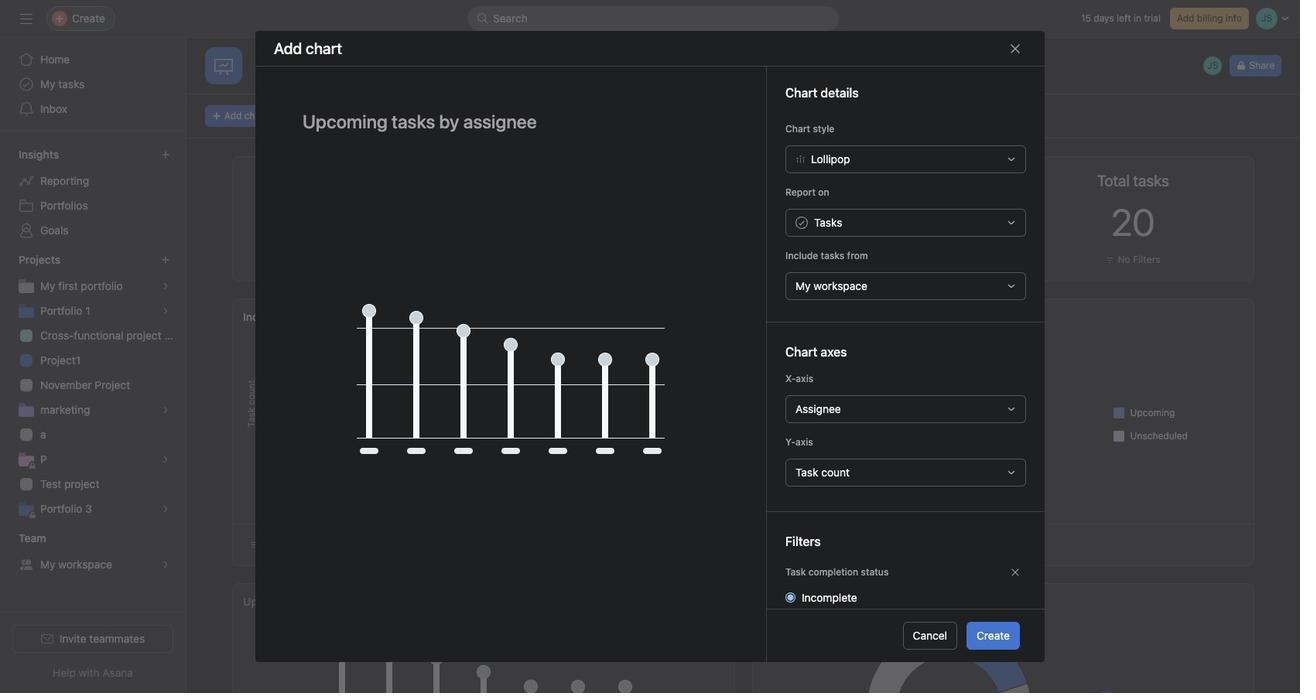 Task type: vqa. For each thing, say whether or not it's contained in the screenshot.
prominent 'icon'
yes



Task type: locate. For each thing, give the bounding box(es) containing it.
None radio
[[786, 593, 796, 603]]

a button to remove the filter image
[[1011, 568, 1020, 578]]

prominent image
[[477, 12, 489, 25]]

insights element
[[0, 141, 186, 246]]

projects element
[[0, 246, 186, 525]]

list box
[[468, 6, 839, 31]]

report image
[[214, 57, 233, 75]]

teams element
[[0, 525, 186, 581]]

global element
[[0, 38, 186, 131]]

Upcoming tasks by assignee text field
[[293, 104, 729, 139]]

hide sidebar image
[[20, 12, 33, 25]]



Task type: describe. For each thing, give the bounding box(es) containing it.
close image
[[1009, 42, 1022, 55]]



